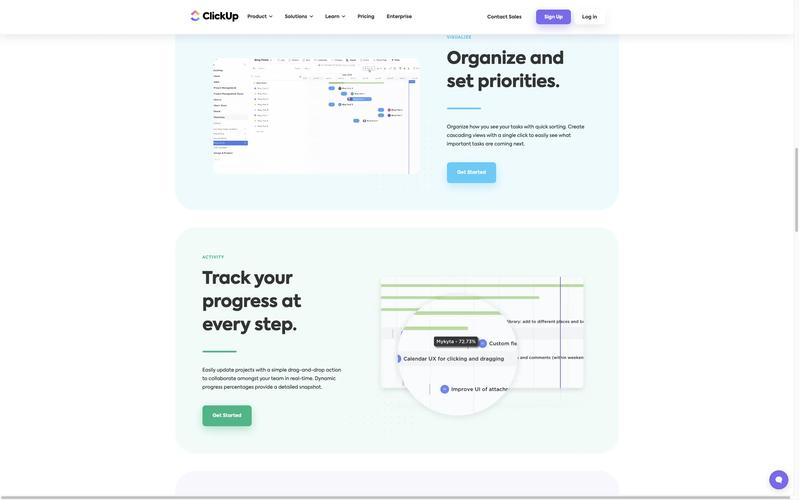 Task type: vqa. For each thing, say whether or not it's contained in the screenshot.
your in Track your progress at every step.
yes



Task type: locate. For each thing, give the bounding box(es) containing it.
activity
[[202, 255, 224, 260]]

a left simple
[[267, 368, 270, 373]]

0 horizontal spatial tasks
[[472, 142, 484, 146]]

log
[[582, 15, 592, 20]]

what
[[559, 133, 571, 138]]

1 progress from the top
[[202, 294, 278, 311]]

organize and set priorities.
[[447, 50, 564, 91]]

1 vertical spatial your
[[254, 270, 292, 288]]

at
[[282, 294, 301, 311]]

0 horizontal spatial to
[[202, 376, 207, 381]]

2 horizontal spatial a
[[498, 133, 501, 138]]

1 vertical spatial organize
[[447, 125, 469, 129]]

1 vertical spatial get started button
[[202, 405, 252, 426]]

with
[[524, 125, 534, 129], [487, 133, 497, 138], [256, 368, 266, 373]]

1 vertical spatial get started
[[213, 413, 242, 418]]

1 organize from the top
[[447, 50, 526, 68]]

get started button down important
[[447, 162, 496, 183]]

see
[[491, 125, 499, 129], [550, 133, 558, 138]]

collaborate
[[209, 376, 236, 381]]

started for organize and set priorities.
[[467, 170, 486, 175]]

0 vertical spatial a
[[498, 133, 501, 138]]

1 horizontal spatial with
[[487, 133, 497, 138]]

track your progress at every step.
[[202, 270, 301, 334]]

1 vertical spatial to
[[202, 376, 207, 381]]

are
[[486, 142, 493, 146]]

0 vertical spatial get started
[[457, 170, 486, 175]]

sorting.
[[549, 125, 567, 129]]

started down percentages
[[223, 413, 242, 418]]

progress inside easily update projects with a simple drag-and-drop action to collaborate amongst your team in real-time. dynamic progress percentages provide a detailed snapshot.
[[202, 385, 223, 390]]

0 horizontal spatial get started button
[[202, 405, 252, 426]]

1 vertical spatial progress
[[202, 385, 223, 390]]

solutions button
[[282, 10, 316, 24]]

track
[[202, 270, 250, 288]]

your inside easily update projects with a simple drag-and-drop action to collaborate amongst your team in real-time. dynamic progress percentages provide a detailed snapshot.
[[260, 376, 270, 381]]

0 vertical spatial to
[[529, 133, 534, 138]]

0 vertical spatial started
[[467, 170, 486, 175]]

started down are
[[467, 170, 486, 175]]

0 horizontal spatial get started
[[213, 413, 242, 418]]

in inside easily update projects with a simple drag-and-drop action to collaborate amongst your team in real-time. dynamic progress percentages provide a detailed snapshot.
[[285, 376, 289, 381]]

with inside easily update projects with a simple drag-and-drop action to collaborate amongst your team in real-time. dynamic progress percentages provide a detailed snapshot.
[[256, 368, 266, 373]]

you
[[481, 125, 489, 129]]

to
[[529, 133, 534, 138], [202, 376, 207, 381]]

0 horizontal spatial in
[[285, 376, 289, 381]]

solutions
[[285, 14, 307, 19]]

see down sorting.
[[550, 133, 558, 138]]

get started
[[457, 170, 486, 175], [213, 413, 242, 418]]

1 vertical spatial a
[[267, 368, 270, 373]]

organize for set
[[447, 50, 526, 68]]

0 vertical spatial get started button
[[447, 162, 496, 183]]

1 vertical spatial in
[[285, 376, 289, 381]]

drag-
[[288, 368, 302, 373]]

time.
[[302, 376, 314, 381]]

1 vertical spatial started
[[223, 413, 242, 418]]

simple
[[272, 368, 287, 373]]

2 vertical spatial your
[[260, 376, 270, 381]]

get started for organize and set priorities.
[[457, 170, 486, 175]]

progress
[[202, 294, 278, 311], [202, 385, 223, 390]]

0 vertical spatial organize
[[447, 50, 526, 68]]

organize
[[447, 50, 526, 68], [447, 125, 469, 129]]

to inside easily update projects with a simple drag-and-drop action to collaborate amongst your team in real-time. dynamic progress percentages provide a detailed snapshot.
[[202, 376, 207, 381]]

1 vertical spatial with
[[487, 133, 497, 138]]

1 horizontal spatial a
[[274, 385, 277, 390]]

progress inside the track your progress at every step.
[[202, 294, 278, 311]]

with up amongst
[[256, 368, 266, 373]]

detailed
[[278, 385, 298, 390]]

organize for you
[[447, 125, 469, 129]]

2 vertical spatial with
[[256, 368, 266, 373]]

0 horizontal spatial with
[[256, 368, 266, 373]]

your up at
[[254, 270, 292, 288]]

get for organize and set priorities.
[[457, 170, 466, 175]]

your up the provide
[[260, 376, 270, 381]]

0 vertical spatial in
[[593, 15, 597, 20]]

2 progress from the top
[[202, 385, 223, 390]]

important
[[447, 142, 471, 146]]

a down team
[[274, 385, 277, 390]]

next.
[[514, 142, 525, 146]]

single
[[503, 133, 516, 138]]

in
[[593, 15, 597, 20], [285, 376, 289, 381]]

tasks down "views"
[[472, 142, 484, 146]]

1 horizontal spatial started
[[467, 170, 486, 175]]

get started button
[[447, 162, 496, 183], [202, 405, 252, 426]]

pricing
[[358, 14, 375, 19]]

product
[[247, 14, 267, 19]]

2 organize from the top
[[447, 125, 469, 129]]

your
[[500, 125, 510, 129], [254, 270, 292, 288], [260, 376, 270, 381]]

clickup image
[[189, 9, 239, 22]]

team
[[271, 376, 284, 381]]

1 horizontal spatial get started
[[457, 170, 486, 175]]

0 vertical spatial progress
[[202, 294, 278, 311]]

projects
[[235, 368, 255, 373]]

get started button down percentages
[[202, 405, 252, 426]]

organize inside organize how you see your tasks with quick sorting. create cascading views with a single click to easily see what important tasks are coming next.
[[447, 125, 469, 129]]

1 horizontal spatial get
[[457, 170, 466, 175]]

progress up every
[[202, 294, 278, 311]]

tasks
[[511, 125, 523, 129], [472, 142, 484, 146]]

see right you
[[491, 125, 499, 129]]

in right log
[[593, 15, 597, 20]]

1 vertical spatial get
[[213, 413, 222, 418]]

gantt-percentage 1.png image
[[375, 273, 592, 422]]

0 horizontal spatial started
[[223, 413, 242, 418]]

0 vertical spatial see
[[491, 125, 499, 129]]

get started down important
[[457, 170, 486, 175]]

to right click
[[529, 133, 534, 138]]

update
[[217, 368, 234, 373]]

1 horizontal spatial to
[[529, 133, 534, 138]]

started
[[467, 170, 486, 175], [223, 413, 242, 418]]

1 horizontal spatial get started button
[[447, 162, 496, 183]]

in up detailed
[[285, 376, 289, 381]]

2 horizontal spatial with
[[524, 125, 534, 129]]

a up the coming
[[498, 133, 501, 138]]

and
[[530, 50, 564, 68]]

a
[[498, 133, 501, 138], [267, 368, 270, 373], [274, 385, 277, 390]]

0 vertical spatial your
[[500, 125, 510, 129]]

1 vertical spatial see
[[550, 133, 558, 138]]

tasks up click
[[511, 125, 523, 129]]

how
[[470, 125, 480, 129]]

0 vertical spatial tasks
[[511, 125, 523, 129]]

pricing link
[[354, 10, 378, 24]]

set
[[447, 74, 474, 91]]

0 vertical spatial with
[[524, 125, 534, 129]]

with up are
[[487, 133, 497, 138]]

get
[[457, 170, 466, 175], [213, 413, 222, 418]]

1 vertical spatial tasks
[[472, 142, 484, 146]]

log in
[[582, 15, 597, 20]]

0 vertical spatial get
[[457, 170, 466, 175]]

started for track your progress at every step.
[[223, 413, 242, 418]]

with up click
[[524, 125, 534, 129]]

to down easily
[[202, 376, 207, 381]]

0 horizontal spatial a
[[267, 368, 270, 373]]

your up single
[[500, 125, 510, 129]]

progress down collaborate in the bottom of the page
[[202, 385, 223, 390]]

0 horizontal spatial see
[[491, 125, 499, 129]]

get started down percentages
[[213, 413, 242, 418]]

drop
[[314, 368, 325, 373]]

0 horizontal spatial get
[[213, 413, 222, 418]]

organize inside organize and set priorities.
[[447, 50, 526, 68]]



Task type: describe. For each thing, give the bounding box(es) containing it.
action
[[326, 368, 341, 373]]

amongst
[[237, 376, 259, 381]]

and-
[[302, 368, 314, 373]]

snapshot.
[[299, 385, 322, 390]]

contact sales button
[[484, 11, 525, 23]]

2 vertical spatial a
[[274, 385, 277, 390]]

1 horizontal spatial in
[[593, 15, 597, 20]]

log in link
[[574, 10, 605, 24]]

enterprise
[[387, 14, 412, 19]]

get for track your progress at every step.
[[213, 413, 222, 418]]

to inside organize how you see your tasks with quick sorting. create cascading views with a single click to easily see what important tasks are coming next.
[[529, 133, 534, 138]]

get started button for organize and set priorities.
[[447, 162, 496, 183]]

up
[[556, 15, 563, 20]]

every
[[202, 317, 251, 334]]

sign up button
[[536, 10, 571, 24]]

learn button
[[322, 10, 349, 24]]

learn
[[325, 14, 340, 19]]

percentages
[[224, 385, 254, 390]]

your inside the track your progress at every step.
[[254, 270, 292, 288]]

contact sales
[[487, 15, 522, 19]]

click
[[517, 133, 528, 138]]

easily
[[202, 368, 216, 373]]

easily update projects with a simple drag-and-drop action to collaborate amongst your team in real-time. dynamic progress percentages provide a detailed snapshot.
[[202, 368, 341, 390]]

product button
[[244, 10, 276, 24]]

create
[[568, 125, 585, 129]]

step.
[[255, 317, 297, 334]]

views
[[473, 133, 486, 138]]

sign up
[[545, 15, 563, 20]]

1 horizontal spatial see
[[550, 133, 558, 138]]

sales
[[509, 15, 522, 19]]

dynamic
[[315, 376, 336, 381]]

real-
[[290, 376, 302, 381]]

enterprise link
[[383, 10, 415, 24]]

get started for track your progress at every step.
[[213, 413, 242, 418]]

cascading
[[447, 133, 472, 138]]

coming
[[495, 142, 512, 146]]

easily
[[535, 133, 549, 138]]

a inside organize how you see your tasks with quick sorting. create cascading views with a single click to easily see what important tasks are coming next.
[[498, 133, 501, 138]]

1 horizontal spatial tasks
[[511, 125, 523, 129]]

contact
[[487, 15, 508, 19]]

priorities.
[[478, 74, 560, 91]]

organize how you see your tasks with quick sorting. create cascading views with a single click to easily see what important tasks are coming next.
[[447, 125, 585, 146]]

quick
[[536, 125, 548, 129]]

provide
[[255, 385, 273, 390]]

your inside organize how you see your tasks with quick sorting. create cascading views with a single click to easily see what important tasks are coming next.
[[500, 125, 510, 129]]

sign
[[545, 15, 555, 20]]

visualize
[[447, 35, 472, 40]]

get started button for track your progress at every step.
[[202, 405, 252, 426]]



